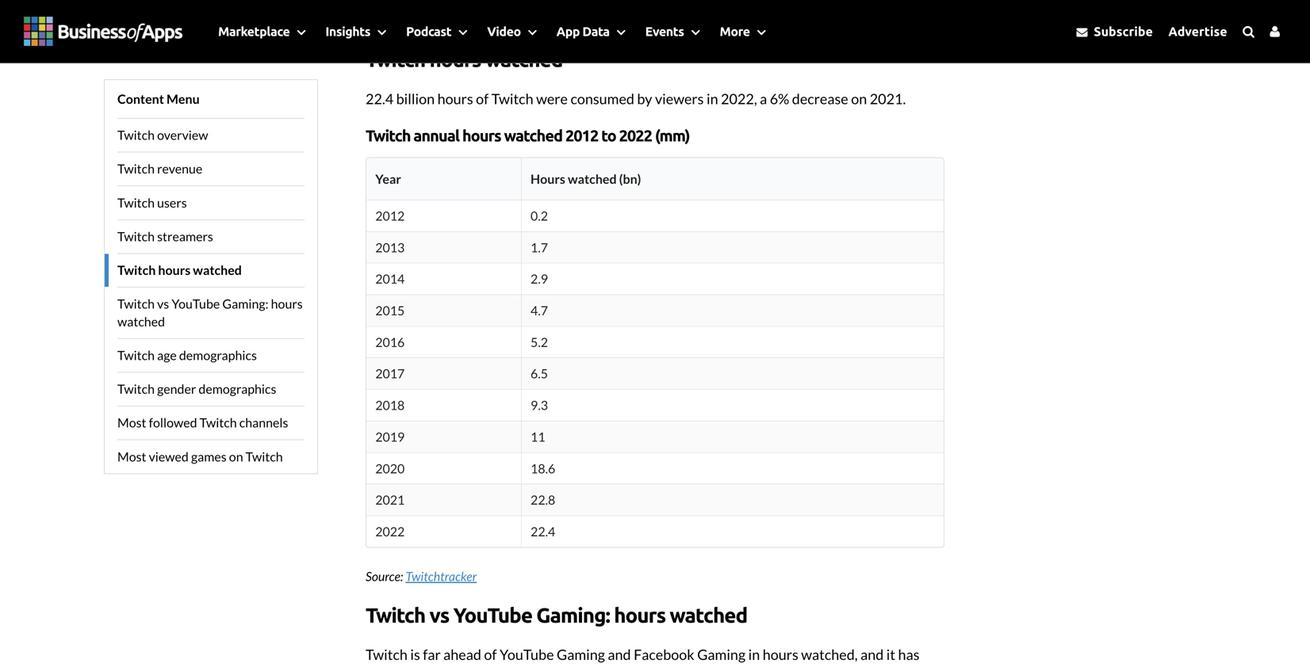 Task type: vqa. For each thing, say whether or not it's contained in the screenshot.
right twitch hours watched
yes



Task type: locate. For each thing, give the bounding box(es) containing it.
far
[[423, 647, 441, 664]]

the
[[510, 670, 531, 672]]

twitch hours watched down podcast
[[366, 48, 563, 71]]

twitch up the "twitch users"
[[117, 161, 155, 177]]

twitch left users
[[117, 195, 155, 210]]

twitch left were
[[492, 90, 534, 107]]

further
[[407, 670, 452, 672]]

gaming: down twitch hours watched 'link'
[[222, 296, 269, 312]]

twitchtracker link right events 'link'
[[711, 13, 782, 28]]

twitch vs youtube gaming: hours watched link
[[117, 287, 305, 339]]

and up the years.
[[608, 647, 631, 664]]

ahead right the far
[[444, 647, 482, 664]]

0 vertical spatial of
[[476, 90, 489, 107]]

1 vertical spatial ahead
[[455, 670, 493, 672]]

0 horizontal spatial and
[[608, 647, 631, 664]]

twitch up the pulled
[[366, 647, 408, 664]]

hours watched (bn)
[[531, 171, 641, 187]]

channels
[[431, 13, 477, 28], [239, 415, 288, 431]]

twitchtracker
[[711, 13, 782, 28], [406, 569, 477, 585]]

on left 2021.
[[851, 90, 867, 107]]

hours
[[531, 171, 566, 187]]

1 horizontal spatial twitch vs youtube gaming: hours watched
[[366, 604, 747, 627]]

1 horizontal spatial twitchtracker
[[711, 13, 782, 28]]

0 horizontal spatial gaming
[[557, 647, 605, 664]]

0 horizontal spatial twitch hours watched
[[117, 263, 242, 278]]

twitch up the year
[[366, 127, 411, 145]]

and
[[608, 647, 631, 664], [861, 647, 884, 664]]

ahead right 'further'
[[455, 670, 493, 672]]

a left 6%
[[760, 90, 767, 107]]

in left watched,
[[749, 647, 760, 664]]

22.4 down 22.8
[[531, 524, 556, 540]]

2 horizontal spatial in
[[749, 647, 760, 664]]

0 horizontal spatial 2022
[[375, 524, 405, 540]]

channels up the most viewed games on twitch link
[[239, 415, 288, 431]]

most viewed games on twitch
[[117, 449, 283, 465]]

2022 down 2021 on the left bottom
[[375, 524, 405, 540]]

1 vertical spatial channels
[[239, 415, 288, 431]]

were
[[536, 90, 568, 107]]

1 vertical spatial demographics
[[199, 382, 276, 397]]

0 vertical spatial source:
[[671, 13, 708, 28]]

2 vertical spatial in
[[496, 670, 507, 672]]

gaming up two
[[557, 647, 605, 664]]

app
[[557, 24, 580, 38]]

app data
[[557, 24, 610, 38]]

watched up age
[[117, 314, 165, 330]]

(bn)
[[619, 171, 641, 187]]

twitchtracker link up the far
[[406, 569, 477, 585]]

in
[[707, 90, 718, 107], [749, 647, 760, 664], [496, 670, 507, 672]]

gaming
[[557, 647, 605, 664], [698, 647, 746, 664]]

0 vertical spatial 22.4
[[366, 90, 394, 107]]

twitch age demographics link
[[117, 339, 305, 372]]

years.
[[590, 670, 627, 672]]

of up twitch annual hours watched 2012 to 2022 (mm)
[[476, 90, 489, 107]]

1 horizontal spatial source:
[[671, 13, 708, 28]]

has
[[899, 647, 920, 664]]

0 vertical spatial most
[[117, 415, 146, 431]]

video link
[[475, 0, 545, 63]]

0 vertical spatial in
[[707, 90, 718, 107]]

0 vertical spatial demographics
[[179, 348, 257, 363]]

games
[[191, 449, 227, 465]]

1 horizontal spatial twitch hours watched
[[366, 48, 563, 71]]

0 horizontal spatial a
[[623, 13, 629, 28]]

1.7
[[531, 240, 548, 255]]

hours inside twitch is far ahead of youtube gaming and facebook gaming in hours watched, and it has pulled further ahead in the past two years.
[[763, 647, 799, 664]]

marketplace
[[218, 24, 290, 38]]

app data link
[[545, 0, 634, 63]]

watched down twitch streamers link
[[193, 263, 242, 278]]

0 vertical spatial twitch vs youtube gaming: hours watched
[[117, 296, 303, 330]]

(mm)
[[655, 127, 690, 145]]

2.9
[[531, 271, 548, 287]]

1 vertical spatial 2022
[[375, 524, 405, 540]]

1 vertical spatial of
[[484, 647, 497, 664]]

1 vertical spatial twitchtracker link
[[406, 569, 477, 585]]

1 horizontal spatial gaming
[[698, 647, 746, 664]]

1 vertical spatial 22.4
[[531, 524, 556, 540]]

went
[[507, 13, 533, 28]]

2 gaming from the left
[[698, 647, 746, 664]]

subscribe link
[[1071, 16, 1160, 47]]

22.4 inside twitch annual hours watched element
[[531, 524, 556, 540]]

gaming right facebook
[[698, 647, 746, 664]]

most for most followed twitch channels
[[117, 415, 146, 431]]

1 horizontal spatial vs
[[430, 604, 449, 627]]

0 horizontal spatial twitch vs youtube gaming: hours watched
[[117, 296, 303, 330]]

more
[[720, 24, 750, 38]]

0 vertical spatial 2022
[[619, 127, 652, 145]]

demographics for twitch age demographics
[[179, 348, 257, 363]]

watched down video
[[485, 48, 563, 71]]

0 horizontal spatial twitchtracker link
[[406, 569, 477, 585]]

note: active channels have went live at least once a month. source: twitchtracker
[[366, 13, 782, 28]]

22.4
[[366, 90, 394, 107], [531, 524, 556, 540]]

in left the
[[496, 670, 507, 672]]

22.4 left billion on the left of the page
[[366, 90, 394, 107]]

a
[[623, 13, 629, 28], [760, 90, 767, 107]]

0 vertical spatial 2012
[[566, 127, 598, 145]]

1 vertical spatial twitch hours watched
[[117, 263, 242, 278]]

most
[[117, 415, 146, 431], [117, 449, 146, 465]]

1 vertical spatial twitchtracker
[[406, 569, 477, 585]]

twitch down note:
[[366, 48, 425, 71]]

vs up age
[[157, 296, 169, 312]]

2014
[[375, 271, 405, 287]]

2 most from the top
[[117, 449, 146, 465]]

1 horizontal spatial and
[[861, 647, 884, 664]]

2022
[[619, 127, 652, 145], [375, 524, 405, 540]]

twitch up is
[[366, 604, 425, 627]]

twitch overview
[[117, 127, 208, 143]]

most left viewed
[[117, 449, 146, 465]]

pulled
[[366, 670, 404, 672]]

1 horizontal spatial channels
[[431, 13, 477, 28]]

0 horizontal spatial source:
[[366, 569, 403, 585]]

watched
[[485, 48, 563, 71], [504, 127, 563, 145], [568, 171, 617, 187], [193, 263, 242, 278], [117, 314, 165, 330], [670, 604, 747, 627]]

vs up the far
[[430, 604, 449, 627]]

twitch down twitch streamers
[[117, 263, 156, 278]]

twitch users link
[[117, 186, 305, 220]]

most for most viewed games on twitch
[[117, 449, 146, 465]]

search image
[[1243, 25, 1255, 38]]

1 horizontal spatial gaming:
[[537, 604, 610, 627]]

advertise link
[[1163, 16, 1234, 47]]

by
[[637, 90, 653, 107]]

4.7
[[531, 303, 548, 319]]

two
[[563, 670, 587, 672]]

on right games
[[229, 449, 243, 465]]

0 vertical spatial twitch hours watched
[[366, 48, 563, 71]]

channels left have
[[431, 13, 477, 28]]

gaming: up two
[[537, 604, 610, 627]]

twitch hours watched down streamers
[[117, 263, 242, 278]]

twitchtracker up the far
[[406, 569, 477, 585]]

twitch vs youtube gaming: hours watched up past
[[366, 604, 747, 627]]

1 horizontal spatial 22.4
[[531, 524, 556, 540]]

1 vertical spatial on
[[229, 449, 243, 465]]

of right the far
[[484, 647, 497, 664]]

0 horizontal spatial vs
[[157, 296, 169, 312]]

twitch vs youtube gaming: hours watched up twitch age demographics link
[[117, 296, 303, 330]]

0 horizontal spatial 22.4
[[366, 90, 394, 107]]

1 vertical spatial source:
[[366, 569, 403, 585]]

twitch gender demographics link
[[117, 372, 305, 406]]

twitch hours watched inside 'link'
[[117, 263, 242, 278]]

22.8
[[531, 493, 556, 508]]

twitch inside twitch is far ahead of youtube gaming and facebook gaming in hours watched, and it has pulled further ahead in the past two years.
[[366, 647, 408, 664]]

twitch left age
[[117, 348, 155, 363]]

0 horizontal spatial 2012
[[375, 208, 405, 224]]

2012 inside twitch annual hours watched element
[[375, 208, 405, 224]]

source: right month.
[[671, 13, 708, 28]]

month.
[[631, 13, 668, 28]]

in left 2022,
[[707, 90, 718, 107]]

twitch streamers link
[[117, 220, 305, 253]]

1 vertical spatial 2012
[[375, 208, 405, 224]]

twitch streamers
[[117, 229, 213, 244]]

demographics up most followed twitch channels link
[[199, 382, 276, 397]]

twitch down the "twitch users"
[[117, 229, 155, 244]]

1 horizontal spatial a
[[760, 90, 767, 107]]

2012 left to
[[566, 127, 598, 145]]

twitch down content
[[117, 127, 155, 143]]

hours inside twitch hours watched 'link'
[[158, 263, 191, 278]]

twitch right games
[[246, 449, 283, 465]]

facebook
[[634, 647, 695, 664]]

2012 up 2013
[[375, 208, 405, 224]]

0 vertical spatial channels
[[431, 13, 477, 28]]

viewers
[[655, 90, 704, 107]]

insights
[[326, 24, 371, 38]]

1 horizontal spatial 2012
[[566, 127, 598, 145]]

2 vertical spatial youtube
[[500, 647, 554, 664]]

most left followed at the left bottom of the page
[[117, 415, 146, 431]]

0 horizontal spatial channels
[[239, 415, 288, 431]]

twitchtracker right events 'link'
[[711, 13, 782, 28]]

1 vertical spatial a
[[760, 90, 767, 107]]

1 horizontal spatial twitchtracker link
[[711, 13, 782, 28]]

0 vertical spatial gaming:
[[222, 296, 269, 312]]

1 vertical spatial most
[[117, 449, 146, 465]]

hours
[[430, 48, 481, 71], [438, 90, 473, 107], [462, 127, 501, 145], [158, 263, 191, 278], [271, 296, 303, 312], [614, 604, 666, 627], [763, 647, 799, 664]]

source: down 2021 on the left bottom
[[366, 569, 403, 585]]

2012
[[566, 127, 598, 145], [375, 208, 405, 224]]

ahead
[[444, 647, 482, 664], [455, 670, 493, 672]]

a right once
[[623, 13, 629, 28]]

twitch
[[366, 48, 425, 71], [492, 90, 534, 107], [366, 127, 411, 145], [117, 127, 155, 143], [117, 161, 155, 177], [117, 195, 155, 210], [117, 229, 155, 244], [117, 263, 156, 278], [117, 296, 155, 312], [117, 348, 155, 363], [117, 382, 155, 397], [200, 415, 237, 431], [246, 449, 283, 465], [366, 604, 425, 627], [366, 647, 408, 664]]

2022 right to
[[619, 127, 652, 145]]

menu
[[167, 91, 200, 107]]

1 most from the top
[[117, 415, 146, 431]]

0 vertical spatial a
[[623, 13, 629, 28]]

demographics
[[179, 348, 257, 363], [199, 382, 276, 397]]

demographics up twitch gender demographics link
[[179, 348, 257, 363]]

watched left the (bn)
[[568, 171, 617, 187]]

at
[[555, 13, 566, 28]]

6.5
[[531, 366, 548, 382]]

and left the it
[[861, 647, 884, 664]]

2021
[[375, 493, 405, 508]]

0 vertical spatial on
[[851, 90, 867, 107]]



Task type: describe. For each thing, give the bounding box(es) containing it.
watched,
[[802, 647, 858, 664]]

twitch hours watched link
[[117, 253, 305, 287]]

podcast
[[406, 24, 452, 38]]

most viewed games on twitch link
[[117, 440, 305, 474]]

twitch annual hours watched 2012 to 2022 (mm)
[[366, 127, 690, 145]]

5.2
[[531, 335, 548, 350]]

twitch left gender
[[117, 382, 155, 397]]

twitch users
[[117, 195, 187, 210]]

is
[[410, 647, 420, 664]]

2013
[[375, 240, 405, 255]]

advertise
[[1169, 24, 1228, 38]]

0 horizontal spatial gaming:
[[222, 296, 269, 312]]

events
[[646, 24, 684, 38]]

9.3
[[531, 398, 548, 413]]

annual
[[414, 127, 459, 145]]

least
[[569, 13, 593, 28]]

6%
[[770, 90, 790, 107]]

year
[[375, 171, 401, 187]]

1 vertical spatial youtube
[[454, 604, 532, 627]]

1 vertical spatial in
[[749, 647, 760, 664]]

twitch up the most viewed games on twitch link
[[200, 415, 237, 431]]

to
[[601, 127, 616, 145]]

watched up facebook
[[670, 604, 747, 627]]

0 horizontal spatial in
[[496, 670, 507, 672]]

past
[[533, 670, 560, 672]]

youtube inside twitch is far ahead of youtube gaming and facebook gaming in hours watched, and it has pulled further ahead in the past two years.
[[500, 647, 554, 664]]

0.2
[[531, 208, 548, 224]]

watched down were
[[504, 127, 563, 145]]

content menu
[[117, 91, 200, 107]]

note:
[[366, 13, 394, 28]]

2021.
[[870, 90, 906, 107]]

twitch is far ahead of youtube gaming and facebook gaming in hours watched, and it has pulled further ahead in the past two years.
[[366, 647, 920, 672]]

0 vertical spatial ahead
[[444, 647, 482, 664]]

0 vertical spatial vs
[[157, 296, 169, 312]]

twitch inside 'link'
[[117, 263, 156, 278]]

age
[[157, 348, 177, 363]]

22.4 billion hours of twitch were consumed by viewers in 2022, a 6% decrease on 2021.
[[366, 90, 906, 107]]

video
[[487, 24, 521, 38]]

more link
[[708, 0, 774, 63]]

1 horizontal spatial in
[[707, 90, 718, 107]]

events link
[[634, 0, 708, 63]]

twitch revenue
[[117, 161, 203, 177]]

twitch age demographics
[[117, 348, 257, 363]]

18.6
[[531, 461, 556, 477]]

twitch revenue link
[[117, 152, 305, 186]]

most followed twitch channels
[[117, 415, 288, 431]]

twitch up twitch age demographics
[[117, 296, 155, 312]]

podcast link
[[394, 0, 475, 63]]

0 vertical spatial youtube
[[172, 296, 220, 312]]

consumed
[[571, 90, 635, 107]]

1 vertical spatial vs
[[430, 604, 449, 627]]

22.4 for 22.4 billion hours of twitch were consumed by viewers in 2022, a 6% decrease on 2021.
[[366, 90, 394, 107]]

billion
[[396, 90, 435, 107]]

revenue
[[157, 161, 203, 177]]

gender
[[157, 382, 196, 397]]

2 and from the left
[[861, 647, 884, 664]]

have
[[480, 13, 504, 28]]

2022 inside twitch annual hours watched element
[[375, 524, 405, 540]]

active
[[396, 13, 429, 28]]

viewed
[[149, 449, 189, 465]]

2015
[[375, 303, 405, 319]]

demographics for twitch gender demographics
[[199, 382, 276, 397]]

2017
[[375, 366, 405, 382]]

1 vertical spatial gaming:
[[537, 604, 610, 627]]

11
[[531, 430, 546, 445]]

0 horizontal spatial twitchtracker
[[406, 569, 477, 585]]

source: twitchtracker
[[366, 569, 477, 585]]

twitch annual hours watched element
[[366, 157, 945, 548]]

most followed twitch channels link
[[117, 406, 305, 440]]

0 horizontal spatial on
[[229, 449, 243, 465]]

marketplace link
[[206, 0, 314, 63]]

1 and from the left
[[608, 647, 631, 664]]

22.4 for 22.4
[[531, 524, 556, 540]]

users
[[157, 195, 187, 210]]

2018
[[375, 398, 405, 413]]

user image
[[1271, 25, 1280, 38]]

1 horizontal spatial on
[[851, 90, 867, 107]]

1 gaming from the left
[[557, 647, 605, 664]]

0 vertical spatial twitchtracker
[[711, 13, 782, 28]]

subscribe
[[1091, 24, 1153, 38]]

decrease
[[792, 90, 849, 107]]

of inside twitch is far ahead of youtube gaming and facebook gaming in hours watched, and it has pulled further ahead in the past two years.
[[484, 647, 497, 664]]

envelope image
[[1077, 26, 1088, 37]]

overview
[[157, 127, 208, 143]]

2022,
[[721, 90, 757, 107]]

1 vertical spatial twitch vs youtube gaming: hours watched
[[366, 604, 747, 627]]

followed
[[149, 415, 197, 431]]

2020
[[375, 461, 405, 477]]

hours inside twitch vs youtube gaming: hours watched
[[271, 296, 303, 312]]

once
[[596, 13, 620, 28]]

1 horizontal spatial 2022
[[619, 127, 652, 145]]

insights link
[[314, 0, 394, 63]]

0 vertical spatial twitchtracker link
[[711, 13, 782, 28]]

live
[[535, 13, 553, 28]]

2016
[[375, 335, 405, 350]]

2019
[[375, 430, 405, 445]]

watched inside 'link'
[[193, 263, 242, 278]]

streamers
[[157, 229, 213, 244]]



